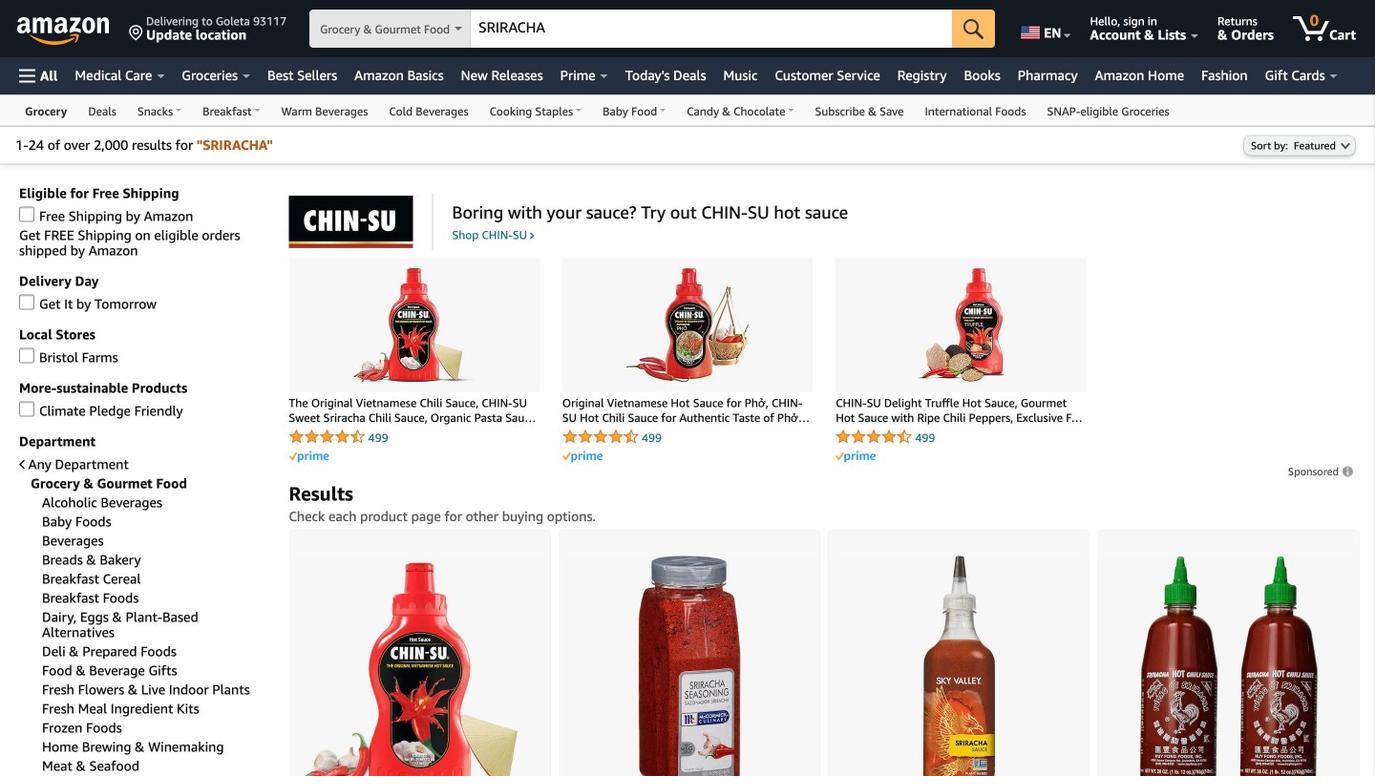 Task type: locate. For each thing, give the bounding box(es) containing it.
3 checkbox image from the top
[[19, 348, 34, 363]]

None search field
[[310, 10, 996, 50]]

0 vertical spatial checkbox image
[[19, 207, 34, 222]]

eligible for prime. image
[[289, 452, 329, 463]]

0 horizontal spatial eligible for prime. image
[[563, 452, 603, 463]]

2 vertical spatial checkbox image
[[19, 348, 34, 363]]

Search Amazon text field
[[471, 11, 953, 47]]

1 eligible for prime. image from the left
[[563, 452, 603, 463]]

navigation navigation
[[0, 0, 1376, 126]]

dropdown image
[[1341, 142, 1351, 149]]

none search field inside navigation navigation
[[310, 10, 996, 50]]

2 eligible for prime. image from the left
[[836, 452, 876, 463]]

1 vertical spatial checkbox image
[[19, 295, 34, 310]]

original vietnamese hot sauce for phở, chin-su hot chili sauce for authentic taste of phở & other vietnamese specialties, gourmet asian hot sauce with ripe chili peppers image
[[602, 268, 774, 383]]

1 horizontal spatial eligible for prime. image
[[836, 452, 876, 463]]

1 checkbox image from the top
[[19, 207, 34, 222]]

none submit inside "search box"
[[953, 10, 996, 48]]

sponsored ad - the original vietnamese hot sauce, chin-su sweet sriracha chili sauce, organic pasta sauce, pizza sauce, ri... image
[[298, 563, 542, 777]]

checkbox image
[[19, 207, 34, 222], [19, 295, 34, 310], [19, 348, 34, 363]]

eligible for prime. image for chin-su delight truffle hot sauce, gourmet hot sauce with ripe chili peppers, exclusive flavor experience in a bottle image
[[836, 452, 876, 463]]

None submit
[[953, 10, 996, 48]]

eligible for prime. image
[[563, 452, 603, 463], [836, 452, 876, 463]]

sponsored ad - mccormick culinary sriracha seasoning, 22 oz - one 22 ounce container of sriracha seasonings for cooking, p... image
[[639, 556, 741, 777]]

checkbox image
[[19, 402, 34, 417]]



Task type: vqa. For each thing, say whether or not it's contained in the screenshot.
$
no



Task type: describe. For each thing, give the bounding box(es) containing it.
the original vietnamese chili sauce, chin-su sweet sriracha chili sauce, organic pasta sauce, pizza sauce, rippen chili garlic hot sauce, salsa hot spaghetti sauce bbq sauce gift set, 1 pack of 8.82oz image
[[328, 268, 500, 383]]

sriracha hot chili sauce 28oz, pack of 2 image
[[1140, 556, 1319, 777]]

amazon image
[[17, 17, 110, 46]]

2 checkbox image from the top
[[19, 295, 34, 310]]

chin-su delight truffle hot sauce, gourmet hot sauce with ripe chili peppers, exclusive flavor experience in a bottle image
[[876, 268, 1047, 383]]

eligible for prime. image for original vietnamese hot sauce for phở, chin-su hot chili sauce for authentic taste of phở & other vietnamese specialties, gourmet asian hot sauce with ripe chili peppers image
[[563, 452, 603, 463]]

sponsored ad - sky valley sriracha sauce - hot sauce, made with red jalapeno peppers, gluten free, vegan, non-gmo, less th... image
[[923, 556, 996, 777]]



